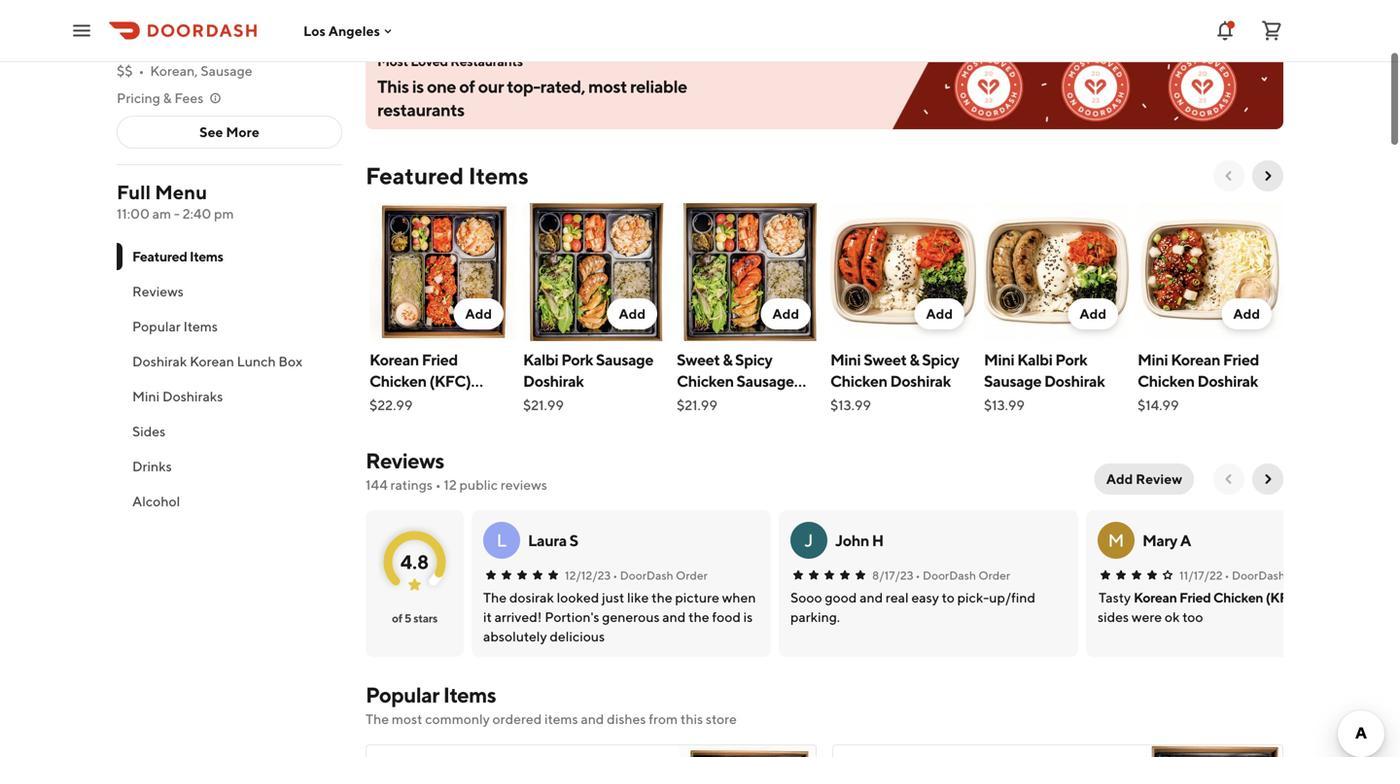 Task type: vqa. For each thing, say whether or not it's contained in the screenshot.


Task type: describe. For each thing, give the bounding box(es) containing it.
ordered
[[493, 711, 542, 727]]

reviews for reviews
[[132, 283, 184, 300]]

reviews for reviews 144 ratings • 12 public reviews
[[366, 448, 444, 474]]

12
[[444, 477, 457, 493]]

add button for mini kalbi pork sausage doshirak
[[1068, 299, 1118, 330]]

doshirak inside kalbi pork sausage doshirak $21.99
[[523, 372, 584, 390]]

drinks
[[132, 459, 172, 475]]

sweet & spicy chicken sausage doshirak image
[[677, 203, 823, 341]]

reviews
[[501, 477, 547, 493]]

add for sweet & spicy chicken sausage doshirak
[[773, 306, 799, 322]]

sausage inside sweet & spicy chicken sausage doshirak
[[737, 372, 794, 390]]

mini kalbi pork sausage doshirak image
[[984, 203, 1130, 341]]

doshirak inside mini kalbi pork sausage doshirak $13.99
[[1044, 372, 1105, 390]]

$$ • korean, sausage
[[117, 63, 252, 79]]

0.9 mi
[[240, 35, 279, 52]]

pricing & fees
[[117, 90, 204, 106]]

$22.99
[[370, 397, 413, 413]]

lunch
[[237, 354, 276, 370]]

items inside 'featured items' heading
[[469, 162, 529, 190]]

store
[[706, 711, 737, 727]]

mini doshiraks button
[[117, 379, 342, 414]]

kalbi pork sausage doshirak $21.99
[[523, 351, 654, 413]]

notification bell image
[[1214, 19, 1237, 42]]

see more
[[200, 124, 260, 140]]

0 items, open order cart image
[[1260, 19, 1284, 42]]

1 horizontal spatial korean fried chicken (kfc) doshirak ** image
[[679, 745, 817, 758]]

john h
[[835, 531, 884, 550]]

popular items the most commonly ordered items and dishes from this store
[[366, 683, 737, 727]]

l
[[497, 530, 507, 551]]

doshirak korean lunch box
[[132, 354, 303, 370]]

sweet inside mini sweet & spicy chicken doshirak $13.99
[[864, 351, 907, 369]]

see more button
[[118, 117, 341, 148]]

pricing
[[117, 90, 160, 106]]

open menu image
[[70, 19, 93, 42]]

most inside popular items the most commonly ordered items and dishes from this store
[[392, 711, 423, 727]]

add for korean fried chicken (kfc) doshirak **
[[465, 306, 492, 322]]

0 horizontal spatial korean fried chicken (kfc) doshirak **
[[370, 351, 471, 412]]

closes
[[216, 8, 257, 24]]

commonly
[[425, 711, 490, 727]]

sides
[[132, 424, 166, 440]]

$13.99 inside mini kalbi pork sausage doshirak $13.99
[[984, 397, 1025, 413]]

most
[[377, 53, 408, 69]]

open now
[[134, 8, 198, 24]]

korean,
[[150, 63, 198, 79]]

one
[[427, 76, 456, 97]]

• doordash order for j
[[916, 569, 1011, 583]]

loved
[[411, 53, 448, 69]]

next image
[[1260, 472, 1276, 487]]

mi
[[264, 35, 279, 52]]

am
[[152, 206, 171, 222]]

previous image
[[1222, 472, 1237, 487]]

mini inside mini doshiraks button
[[132, 389, 160, 405]]

doshirak inside mini sweet & spicy chicken doshirak $13.99
[[890, 372, 951, 390]]

sausage inside mini kalbi pork sausage doshirak $13.99
[[984, 372, 1042, 390]]

korean inside mini korean fried chicken doshirak $14.99
[[1171, 351, 1221, 369]]

mini for mini sweet & spicy chicken doshirak
[[831, 351, 861, 369]]

8/17/23
[[872, 569, 914, 583]]

this
[[681, 711, 703, 727]]

dishes
[[607, 711, 646, 727]]

most loved restaurants this is one of our top-rated, most reliable restaurants
[[377, 53, 687, 120]]

review
[[1136, 471, 1183, 487]]

& for sweet
[[723, 351, 733, 369]]

items up reviews button on the left top
[[190, 248, 223, 265]]

reviews 144 ratings • 12 public reviews
[[366, 448, 547, 493]]

• inside reviews 144 ratings • 12 public reviews
[[435, 477, 441, 493]]

$21.99 inside kalbi pork sausage doshirak $21.99
[[523, 397, 564, 413]]

0 vertical spatial 2:40
[[275, 8, 304, 24]]

featured items heading
[[366, 160, 529, 192]]

add for mini korean fried chicken doshirak
[[1234, 306, 1260, 322]]

• doordash order for l
[[613, 569, 708, 583]]

s
[[570, 531, 578, 550]]

$$
[[117, 63, 133, 79]]

5
[[404, 612, 411, 625]]

kalbi inside kalbi pork sausage doshirak $21.99
[[523, 351, 559, 369]]

popular items
[[132, 319, 218, 335]]

this
[[377, 76, 409, 97]]

0.9
[[240, 35, 261, 52]]

$14.99
[[1138, 397, 1179, 413]]

0 horizontal spatial ratings
[[181, 35, 223, 52]]

sweet inside sweet & spicy chicken sausage doshirak
[[677, 351, 720, 369]]

at
[[260, 8, 272, 24]]

pm
[[214, 206, 234, 222]]

spicy inside sweet & spicy chicken sausage doshirak
[[735, 351, 773, 369]]

doordash for j
[[923, 569, 976, 583]]

items inside popular items the most commonly ordered items and dishes from this store
[[443, 683, 496, 708]]

reviews link
[[366, 448, 444, 474]]

rated,
[[540, 76, 585, 97]]

(kfc) inside button
[[1266, 590, 1302, 606]]

john
[[835, 531, 869, 550]]

popular for popular items
[[132, 319, 181, 335]]

reliable
[[630, 76, 687, 97]]

mini sweet & spicy chicken doshirak $13.99
[[831, 351, 959, 413]]

• doordash order for m
[[1225, 569, 1320, 583]]

most inside most loved restaurants this is one of our top-rated, most reliable restaurants
[[588, 76, 627, 97]]

los
[[303, 23, 326, 39]]

and
[[581, 711, 604, 727]]

korean inside korean fried chicken (kfc) doshirak **
[[370, 351, 419, 369]]

sides button
[[117, 414, 342, 449]]

items
[[545, 711, 578, 727]]

& for pricing
[[163, 90, 172, 106]]

of 5 stars
[[392, 612, 438, 625]]

pork inside mini kalbi pork sausage doshirak $13.99
[[1056, 351, 1088, 369]]

mini sweet & spicy chicken doshirak image
[[831, 203, 976, 341]]

• left the 0.9
[[229, 35, 234, 52]]

2:40 inside the full menu 11:00 am - 2:40 pm
[[183, 206, 211, 222]]

1 horizontal spatial korean fried chicken (kfc) doshirak **
[[1134, 590, 1370, 606]]

doshiraks
[[162, 389, 223, 405]]

doordash for l
[[620, 569, 674, 583]]

pricing & fees button
[[117, 89, 223, 108]]

mini for mini kalbi pork sausage doshirak
[[984, 351, 1015, 369]]

top-
[[507, 76, 540, 97]]

• right 8/17/23
[[916, 569, 921, 583]]

pm
[[306, 8, 328, 24]]

drinks button
[[117, 449, 342, 484]]

2 $21.99 from the left
[[677, 397, 718, 413]]

fried inside mini korean fried chicken doshirak $14.99
[[1223, 351, 1259, 369]]



Task type: locate. For each thing, give the bounding box(es) containing it.
6 add button from the left
[[1222, 299, 1272, 330]]

chicken
[[370, 372, 427, 390], [677, 372, 734, 390], [831, 372, 888, 390], [1138, 372, 1195, 390], [1214, 590, 1264, 606]]

1 vertical spatial featured items
[[132, 248, 223, 265]]

popular up "doshirak korean lunch box"
[[132, 319, 181, 335]]

most right the
[[392, 711, 423, 727]]

2 horizontal spatial • doordash order
[[1225, 569, 1320, 583]]

0 horizontal spatial of
[[392, 612, 402, 625]]

2 horizontal spatial &
[[910, 351, 919, 369]]

items inside popular items button
[[183, 319, 218, 335]]

2 doordash from the left
[[923, 569, 976, 583]]

doshirak inside mini korean fried chicken doshirak $14.99
[[1198, 372, 1258, 390]]

menu
[[155, 181, 207, 204]]

1 vertical spatial of
[[392, 612, 402, 625]]

1 horizontal spatial $21.99
[[677, 397, 718, 413]]

0 horizontal spatial fried
[[422, 351, 458, 369]]

korean fried chicken (kfc) doshirak ** down 11/17/22
[[1134, 590, 1370, 606]]

• closes at 2:40 pm
[[204, 8, 328, 24]]

1 doordash from the left
[[620, 569, 674, 583]]

ratings
[[181, 35, 223, 52], [391, 477, 433, 493]]

order for m
[[1288, 569, 1320, 583]]

from
[[649, 711, 678, 727]]

korean fried chicken (kfc) doshirak ** button
[[1134, 588, 1370, 608]]

& down sweet & spicy chicken sausage doshirak image
[[723, 351, 733, 369]]

add button for kalbi pork sausage doshirak
[[607, 299, 657, 330]]

• doordash order right 8/17/23
[[916, 569, 1011, 583]]

0 vertical spatial ratings
[[181, 35, 223, 52]]

popular inside button
[[132, 319, 181, 335]]

0 horizontal spatial spicy
[[735, 351, 773, 369]]

chicken inside mini sweet & spicy chicken doshirak $13.99
[[831, 372, 888, 390]]

1 horizontal spatial **
[[1360, 590, 1370, 606]]

0 horizontal spatial **
[[433, 393, 445, 412]]

items down our
[[469, 162, 529, 190]]

1 vertical spatial featured
[[132, 248, 187, 265]]

most right rated,
[[588, 76, 627, 97]]

1 order from the left
[[676, 569, 708, 583]]

& left 'fees'
[[163, 90, 172, 106]]

-
[[174, 206, 180, 222]]

1 horizontal spatial ratings
[[391, 477, 433, 493]]

add for mini kalbi pork sausage doshirak
[[1080, 306, 1107, 322]]

korean fried chicken (kfc) doshirak ** image
[[370, 203, 515, 341], [679, 745, 817, 758]]

add button for mini korean fried chicken doshirak
[[1222, 299, 1272, 330]]

1 horizontal spatial fried
[[1180, 590, 1211, 606]]

the
[[366, 711, 389, 727]]

2 horizontal spatial order
[[1288, 569, 1320, 583]]

• left 12
[[435, 477, 441, 493]]

0 horizontal spatial featured
[[132, 248, 187, 265]]

of left our
[[459, 76, 475, 97]]

korean up $14.99
[[1171, 351, 1221, 369]]

0 horizontal spatial korean fried chicken (kfc) doshirak ** image
[[370, 203, 515, 341]]

reviews
[[132, 283, 184, 300], [366, 448, 444, 474]]

2 order from the left
[[979, 569, 1011, 583]]

1 horizontal spatial doordash
[[923, 569, 976, 583]]

$13.99 inside mini sweet & spicy chicken doshirak $13.99
[[831, 397, 871, 413]]

korean fried chicken (kfc) doshirak ** up reviews link
[[370, 351, 471, 412]]

fried inside button
[[1180, 590, 1211, 606]]

add review button
[[1095, 464, 1194, 495]]

reviews up the popular items
[[132, 283, 184, 300]]

1 horizontal spatial 4.8
[[400, 551, 429, 574]]

doshirak korean lunch box button
[[117, 344, 342, 379]]

doshirak
[[132, 354, 187, 370], [523, 372, 584, 390], [890, 372, 951, 390], [1044, 372, 1105, 390], [1198, 372, 1258, 390], [370, 393, 430, 412], [677, 393, 738, 412], [1305, 590, 1358, 606]]

0 vertical spatial (kfc)
[[429, 372, 471, 390]]

1 horizontal spatial most
[[588, 76, 627, 97]]

mini korean fried chicken doshirak $14.99
[[1138, 351, 1259, 413]]

0 horizontal spatial popular
[[132, 319, 181, 335]]

1 spicy from the left
[[735, 351, 773, 369]]

0 horizontal spatial • doordash order
[[613, 569, 708, 583]]

korean up $22.99
[[370, 351, 419, 369]]

featured items down -
[[132, 248, 223, 265]]

of inside most loved restaurants this is one of our top-rated, most reliable restaurants
[[459, 76, 475, 97]]

2 horizontal spatial doordash
[[1232, 569, 1286, 583]]

1 vertical spatial **
[[1360, 590, 1370, 606]]

ratings inside reviews 144 ratings • 12 public reviews
[[391, 477, 433, 493]]

0 horizontal spatial pork
[[561, 351, 593, 369]]

featured down restaurants
[[366, 162, 464, 190]]

korean fried chicken (kfc) doshirak **
[[370, 351, 471, 412], [1134, 590, 1370, 606]]

fried
[[422, 351, 458, 369], [1223, 351, 1259, 369], [1180, 590, 1211, 606]]

featured
[[366, 162, 464, 190], [132, 248, 187, 265]]

•
[[204, 8, 210, 24], [229, 35, 234, 52], [139, 63, 144, 79], [435, 477, 441, 493], [613, 569, 618, 583], [916, 569, 921, 583], [1225, 569, 1230, 583]]

1 horizontal spatial kalbi pork sausage doshirak image
[[1146, 745, 1284, 758]]

1 horizontal spatial popular
[[366, 683, 439, 708]]

0 vertical spatial featured
[[366, 162, 464, 190]]

doordash
[[620, 569, 674, 583], [923, 569, 976, 583], [1232, 569, 1286, 583]]

is
[[412, 76, 424, 97]]

popular
[[132, 319, 181, 335], [366, 683, 439, 708]]

1 vertical spatial ratings
[[391, 477, 433, 493]]

1 horizontal spatial pork
[[1056, 351, 1088, 369]]

sweet
[[677, 351, 720, 369], [864, 351, 907, 369]]

popular up the
[[366, 683, 439, 708]]

1 vertical spatial 144
[[366, 477, 388, 493]]

laura s
[[528, 531, 578, 550]]

0 vertical spatial kalbi pork sausage doshirak image
[[523, 203, 669, 341]]

0 vertical spatial featured items
[[366, 162, 529, 190]]

**
[[433, 393, 445, 412], [1360, 590, 1370, 606]]

3 order from the left
[[1288, 569, 1320, 583]]

doordash for m
[[1232, 569, 1286, 583]]

• right 12/12/23
[[613, 569, 618, 583]]

mini korean fried chicken doshirak image
[[1138, 203, 1284, 341]]

add review
[[1106, 471, 1183, 487]]

0 horizontal spatial sweet
[[677, 351, 720, 369]]

1 horizontal spatial order
[[979, 569, 1011, 583]]

2:40 right -
[[183, 206, 211, 222]]

featured items
[[366, 162, 529, 190], [132, 248, 223, 265]]

chicken inside "korean fried chicken (kfc) doshirak **" button
[[1214, 590, 1264, 606]]

most
[[588, 76, 627, 97], [392, 711, 423, 727]]

1 $13.99 from the left
[[831, 397, 871, 413]]

add for kalbi pork sausage doshirak
[[619, 306, 646, 322]]

popular inside popular items the most commonly ordered items and dishes from this store
[[366, 683, 439, 708]]

2 horizontal spatial fried
[[1223, 351, 1259, 369]]

our
[[478, 76, 504, 97]]

12/12/23
[[565, 569, 611, 583]]

m
[[1108, 530, 1125, 551]]

items up "doshirak korean lunch box"
[[183, 319, 218, 335]]

fees
[[175, 90, 204, 106]]

mary
[[1143, 531, 1178, 550]]

& down mini sweet & spicy chicken doshirak 'image'
[[910, 351, 919, 369]]

full
[[117, 181, 151, 204]]

h
[[872, 531, 884, 550]]

4 add button from the left
[[915, 299, 965, 330]]

mini inside mini kalbi pork sausage doshirak $13.99
[[984, 351, 1015, 369]]

1 horizontal spatial kalbi
[[1017, 351, 1053, 369]]

0 vertical spatial 144
[[156, 35, 178, 52]]

reviews button
[[117, 274, 342, 309]]

see
[[200, 124, 223, 140]]

• doordash order up "korean fried chicken (kfc) doshirak **" button
[[1225, 569, 1320, 583]]

0 horizontal spatial $13.99
[[831, 397, 871, 413]]

2 $13.99 from the left
[[984, 397, 1025, 413]]

korean fried chicken (kfc) doshirak ** image down 'featured items' heading on the left of the page
[[370, 203, 515, 341]]

mini doshiraks
[[132, 389, 223, 405]]

angeles
[[328, 23, 380, 39]]

full menu 11:00 am - 2:40 pm
[[117, 181, 234, 222]]

doshirak inside korean fried chicken (kfc) doshirak **
[[370, 393, 430, 412]]

spicy down sweet & spicy chicken sausage doshirak image
[[735, 351, 773, 369]]

0 horizontal spatial 2:40
[[183, 206, 211, 222]]

3 add button from the left
[[761, 299, 811, 330]]

1 horizontal spatial &
[[723, 351, 733, 369]]

order
[[676, 569, 708, 583], [979, 569, 1011, 583], [1288, 569, 1320, 583]]

2:40 right the at in the top of the page
[[275, 8, 304, 24]]

1 vertical spatial reviews
[[366, 448, 444, 474]]

1 vertical spatial 2:40
[[183, 206, 211, 222]]

& inside sweet & spicy chicken sausage doshirak
[[723, 351, 733, 369]]

featured inside heading
[[366, 162, 464, 190]]

144 down the open now
[[156, 35, 178, 52]]

1 pork from the left
[[561, 351, 593, 369]]

open
[[134, 8, 170, 24]]

add button for mini sweet & spicy chicken doshirak
[[915, 299, 965, 330]]

mini inside mini korean fried chicken doshirak $14.99
[[1138, 351, 1168, 369]]

& inside mini sweet & spicy chicken doshirak $13.99
[[910, 351, 919, 369]]

j
[[805, 530, 814, 551]]

korean fried chicken (kfc) doshirak ** image down store
[[679, 745, 817, 758]]

• doordash order
[[613, 569, 708, 583], [916, 569, 1011, 583], [1225, 569, 1320, 583]]

144 inside reviews 144 ratings • 12 public reviews
[[366, 477, 388, 493]]

ratings down reviews link
[[391, 477, 433, 493]]

1 vertical spatial korean fried chicken (kfc) doshirak **
[[1134, 590, 1370, 606]]

0 horizontal spatial reviews
[[132, 283, 184, 300]]

a
[[1180, 531, 1191, 550]]

0 horizontal spatial most
[[392, 711, 423, 727]]

2 sweet from the left
[[864, 351, 907, 369]]

11/17/22
[[1180, 569, 1223, 583]]

mini kalbi pork sausage doshirak $13.99
[[984, 351, 1105, 413]]

1 add button from the left
[[454, 299, 504, 330]]

kalbi
[[523, 351, 559, 369], [1017, 351, 1053, 369]]

korean
[[370, 351, 419, 369], [1171, 351, 1221, 369], [190, 354, 234, 370], [1134, 590, 1177, 606]]

$13.99
[[831, 397, 871, 413], [984, 397, 1025, 413]]

1 vertical spatial korean fried chicken (kfc) doshirak ** image
[[679, 745, 817, 758]]

now
[[172, 8, 198, 24]]

1 vertical spatial kalbi pork sausage doshirak image
[[1146, 745, 1284, 758]]

1 • doordash order from the left
[[613, 569, 708, 583]]

pork inside kalbi pork sausage doshirak $21.99
[[561, 351, 593, 369]]

1 horizontal spatial of
[[459, 76, 475, 97]]

add button for korean fried chicken (kfc) doshirak **
[[454, 299, 504, 330]]

sausage inside kalbi pork sausage doshirak $21.99
[[596, 351, 654, 369]]

restaurants
[[450, 53, 523, 69]]

0 horizontal spatial featured items
[[132, 248, 223, 265]]

0 horizontal spatial order
[[676, 569, 708, 583]]

add inside button
[[1106, 471, 1133, 487]]

reviews inside reviews 144 ratings • 12 public reviews
[[366, 448, 444, 474]]

doshirak inside sweet & spicy chicken sausage doshirak
[[677, 393, 738, 412]]

0 vertical spatial reviews
[[132, 283, 184, 300]]

featured items down restaurants
[[366, 162, 529, 190]]

reviews inside button
[[132, 283, 184, 300]]

items
[[469, 162, 529, 190], [190, 248, 223, 265], [183, 319, 218, 335], [443, 683, 496, 708]]

alcohol
[[132, 494, 180, 510]]

kalbi inside mini kalbi pork sausage doshirak $13.99
[[1017, 351, 1053, 369]]

1 vertical spatial popular
[[366, 683, 439, 708]]

2 • doordash order from the left
[[916, 569, 1011, 583]]

1 horizontal spatial 144
[[366, 477, 388, 493]]

2 pork from the left
[[1056, 351, 1088, 369]]

reviews up 12
[[366, 448, 444, 474]]

1 horizontal spatial sweet
[[864, 351, 907, 369]]

mini for mini korean fried chicken doshirak
[[1138, 351, 1168, 369]]

2 kalbi from the left
[[1017, 351, 1053, 369]]

alcohol button
[[117, 484, 342, 519]]

144 ratings •
[[156, 35, 234, 52]]

spicy
[[735, 351, 773, 369], [922, 351, 959, 369]]

1 sweet from the left
[[677, 351, 720, 369]]

0 vertical spatial **
[[433, 393, 445, 412]]

1 vertical spatial (kfc)
[[1266, 590, 1302, 606]]

featured down am
[[132, 248, 187, 265]]

4.8 up $$
[[117, 35, 136, 52]]

0 vertical spatial korean fried chicken (kfc) doshirak **
[[370, 351, 471, 412]]

chicken inside sweet & spicy chicken sausage doshirak
[[677, 372, 734, 390]]

sweet & spicy chicken sausage doshirak
[[677, 351, 794, 412]]

ratings down now
[[181, 35, 223, 52]]

pork
[[561, 351, 593, 369], [1056, 351, 1088, 369]]

4.8 up of 5 stars
[[400, 551, 429, 574]]

1 kalbi from the left
[[523, 351, 559, 369]]

1 horizontal spatial (kfc)
[[1266, 590, 1302, 606]]

popular items button
[[117, 309, 342, 344]]

0 vertical spatial most
[[588, 76, 627, 97]]

0 horizontal spatial (kfc)
[[429, 372, 471, 390]]

** inside button
[[1360, 590, 1370, 606]]

mini
[[831, 351, 861, 369], [984, 351, 1015, 369], [1138, 351, 1168, 369], [132, 389, 160, 405]]

los angeles button
[[303, 23, 396, 39]]

• right now
[[204, 8, 210, 24]]

los angeles
[[303, 23, 380, 39]]

1 horizontal spatial reviews
[[366, 448, 444, 474]]

0 vertical spatial of
[[459, 76, 475, 97]]

5 add button from the left
[[1068, 299, 1118, 330]]

1 $21.99 from the left
[[523, 397, 564, 413]]

2 spicy from the left
[[922, 351, 959, 369]]

of left 5
[[392, 612, 402, 625]]

next button of carousel image
[[1260, 168, 1276, 184]]

spicy inside mini sweet & spicy chicken doshirak $13.99
[[922, 351, 959, 369]]

0 horizontal spatial kalbi pork sausage doshirak image
[[523, 203, 669, 341]]

1 vertical spatial 4.8
[[400, 551, 429, 574]]

spicy down mini sweet & spicy chicken doshirak 'image'
[[922, 351, 959, 369]]

• right 11/17/22
[[1225, 569, 1230, 583]]

korean down the mary
[[1134, 590, 1177, 606]]

144
[[156, 35, 178, 52], [366, 477, 388, 493]]

1 horizontal spatial 2:40
[[275, 8, 304, 24]]

1 horizontal spatial $13.99
[[984, 397, 1025, 413]]

add for mini sweet & spicy chicken doshirak
[[926, 306, 953, 322]]

korean down popular items button
[[190, 354, 234, 370]]

144 down reviews link
[[366, 477, 388, 493]]

doordash up "korean fried chicken (kfc) doshirak **" button
[[1232, 569, 1286, 583]]

box
[[279, 354, 303, 370]]

& inside button
[[163, 90, 172, 106]]

chicken inside mini korean fried chicken doshirak $14.99
[[1138, 372, 1195, 390]]

laura
[[528, 531, 567, 550]]

1 horizontal spatial featured
[[366, 162, 464, 190]]

0 horizontal spatial $21.99
[[523, 397, 564, 413]]

0 vertical spatial popular
[[132, 319, 181, 335]]

0 horizontal spatial &
[[163, 90, 172, 106]]

order for l
[[676, 569, 708, 583]]

previous button of carousel image
[[1222, 168, 1237, 184]]

mary a
[[1143, 531, 1191, 550]]

1 horizontal spatial • doordash order
[[916, 569, 1011, 583]]

restaurants
[[377, 99, 465, 120]]

public
[[460, 477, 498, 493]]

0 horizontal spatial 144
[[156, 35, 178, 52]]

order for j
[[979, 569, 1011, 583]]

0 horizontal spatial kalbi
[[523, 351, 559, 369]]

0 vertical spatial 4.8
[[117, 35, 136, 52]]

3 doordash from the left
[[1232, 569, 1286, 583]]

add
[[465, 306, 492, 322], [619, 306, 646, 322], [773, 306, 799, 322], [926, 306, 953, 322], [1080, 306, 1107, 322], [1234, 306, 1260, 322], [1106, 471, 1133, 487]]

1 vertical spatial most
[[392, 711, 423, 727]]

0 vertical spatial korean fried chicken (kfc) doshirak ** image
[[370, 203, 515, 341]]

items up commonly
[[443, 683, 496, 708]]

popular for popular items the most commonly ordered items and dishes from this store
[[366, 683, 439, 708]]

• doordash order right 12/12/23
[[613, 569, 708, 583]]

doordash right 8/17/23
[[923, 569, 976, 583]]

0 horizontal spatial 4.8
[[117, 35, 136, 52]]

add button for sweet & spicy chicken sausage doshirak
[[761, 299, 811, 330]]

3 • doordash order from the left
[[1225, 569, 1320, 583]]

(kfc)
[[429, 372, 471, 390], [1266, 590, 1302, 606]]

1 horizontal spatial spicy
[[922, 351, 959, 369]]

0 horizontal spatial doordash
[[620, 569, 674, 583]]

1 horizontal spatial featured items
[[366, 162, 529, 190]]

kalbi pork sausage doshirak image
[[523, 203, 669, 341], [1146, 745, 1284, 758]]

mini inside mini sweet & spicy chicken doshirak $13.99
[[831, 351, 861, 369]]

doordash right 12/12/23
[[620, 569, 674, 583]]

2 add button from the left
[[607, 299, 657, 330]]

• right $$
[[139, 63, 144, 79]]



